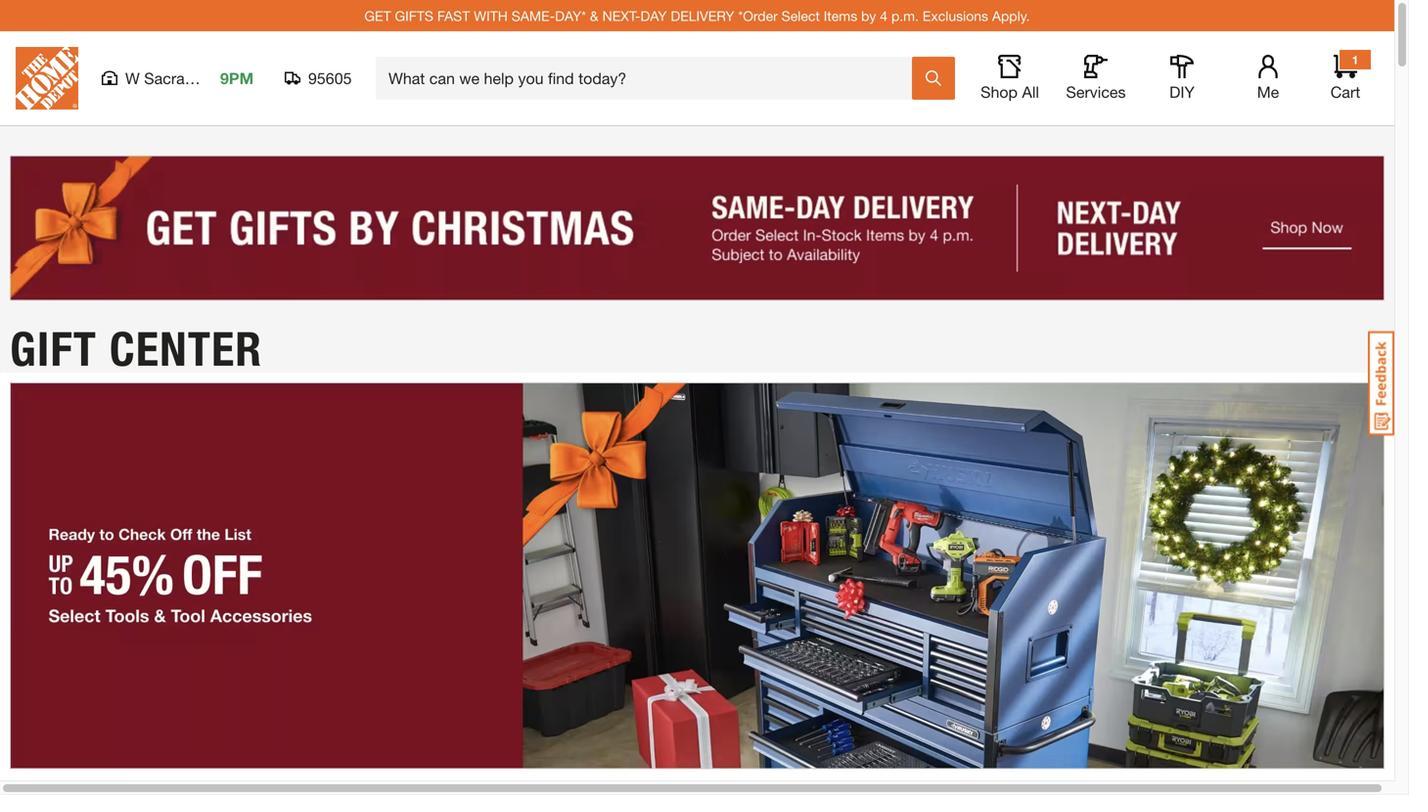Task type: vqa. For each thing, say whether or not it's contained in the screenshot.
Exclusions at the top right
yes



Task type: locate. For each thing, give the bounding box(es) containing it.
cart 1
[[1331, 53, 1361, 101]]

exclusions
[[923, 8, 989, 24]]

sacramento
[[144, 69, 229, 88]]

4
[[880, 8, 888, 24]]

get
[[365, 8, 391, 24]]

shop all button
[[979, 55, 1042, 102]]

the home depot logo image
[[16, 47, 78, 110]]

cart
[[1331, 83, 1361, 101]]

shop all
[[981, 83, 1040, 101]]

day*
[[555, 8, 586, 24]]

1
[[1353, 53, 1359, 67]]

by
[[862, 8, 877, 24]]

delivery
[[671, 8, 735, 24]]

sponsored banner image
[[10, 156, 1385, 301]]

apply.
[[993, 8, 1031, 24]]

me button
[[1238, 55, 1300, 102]]

feedback link image
[[1369, 331, 1395, 437]]

shop
[[981, 83, 1018, 101]]

w sacramento 9pm
[[125, 69, 254, 88]]

items
[[824, 8, 858, 24]]

p.m.
[[892, 8, 919, 24]]

diy button
[[1151, 55, 1214, 102]]

same-
[[512, 8, 555, 24]]

95605 button
[[285, 69, 352, 88]]

What can we help you find today? search field
[[389, 58, 912, 99]]



Task type: describe. For each thing, give the bounding box(es) containing it.
day
[[641, 8, 667, 24]]

gift center
[[10, 321, 263, 378]]

me
[[1258, 83, 1280, 101]]

with
[[474, 8, 508, 24]]

diy
[[1170, 83, 1195, 101]]

all
[[1023, 83, 1040, 101]]

services button
[[1065, 55, 1128, 102]]

fast
[[437, 8, 470, 24]]

95605
[[308, 69, 352, 88]]

next-
[[603, 8, 641, 24]]

gifts
[[395, 8, 434, 24]]

get gifts fast with same-day* & next-day delivery *order select items by 4 p.m. exclusions apply.
[[365, 8, 1031, 24]]

services
[[1067, 83, 1126, 101]]

select
[[782, 8, 820, 24]]

gift
[[10, 321, 97, 378]]

9pm
[[220, 69, 254, 88]]

*order
[[739, 8, 778, 24]]

&
[[590, 8, 599, 24]]

center
[[110, 321, 263, 378]]

ready to check off the list. up to 45% off select tools & tool accessories image
[[10, 383, 1385, 770]]

w
[[125, 69, 140, 88]]



